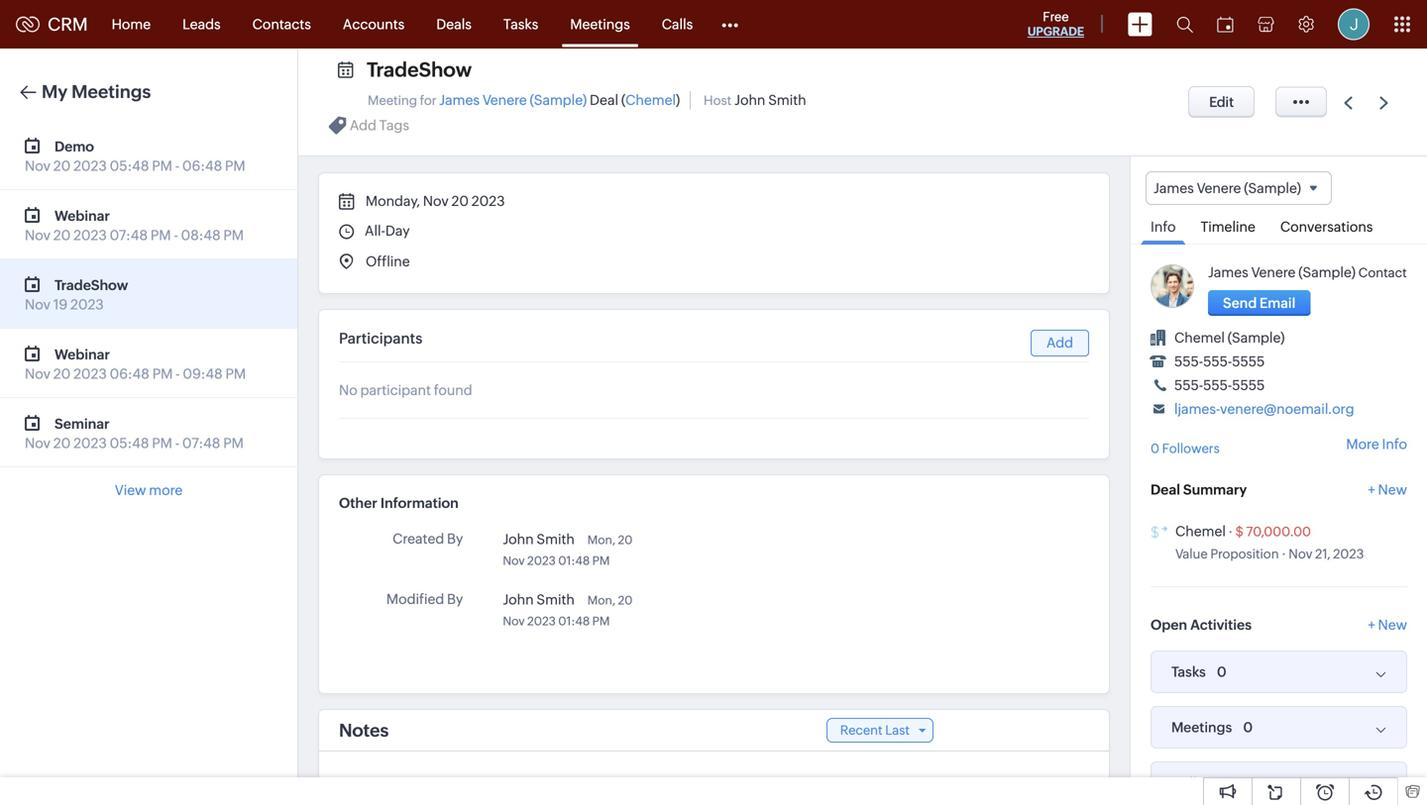 Task type: describe. For each thing, give the bounding box(es) containing it.
monday, nov 20 2023
[[363, 193, 505, 209]]

tradeshow for tradeshow
[[367, 58, 472, 81]]

20 for monday, nov 20 2023
[[452, 193, 469, 209]]

demo nov 20 2023 05:48 pm - 06:48 pm
[[25, 139, 246, 174]]

leads
[[183, 16, 221, 32]]

meetings inside 'link'
[[570, 16, 630, 32]]

by for modified by
[[447, 592, 463, 608]]

0 vertical spatial chemel
[[626, 92, 676, 108]]

0 vertical spatial smith
[[768, 92, 807, 108]]

add link
[[1031, 330, 1089, 357]]

smith for modified by
[[537, 592, 575, 608]]

all-
[[365, 223, 385, 239]]

05:48 for demo
[[110, 158, 149, 174]]

found
[[434, 383, 472, 398]]

recent last
[[840, 724, 910, 738]]

ljames-
[[1175, 402, 1220, 418]]

nov for monday, nov 20 2023
[[423, 193, 449, 209]]

chemel (sample) link
[[1175, 330, 1285, 346]]

01:48 for created by
[[558, 555, 590, 568]]

no
[[339, 383, 358, 398]]

chemel for chemel (sample)
[[1175, 330, 1225, 346]]

search image
[[1177, 16, 1193, 33]]

host
[[704, 93, 732, 108]]

chemel · $ 70,000.00 value proposition · nov 21, 2023
[[1176, 524, 1364, 562]]

by for created by
[[447, 531, 463, 547]]

webinar nov 20 2023 07:48 pm - 08:48 pm
[[25, 208, 244, 243]]

summary
[[1183, 482, 1247, 498]]

my
[[42, 82, 68, 102]]

create menu element
[[1116, 0, 1165, 48]]

timeline
[[1201, 219, 1256, 235]]

other information
[[339, 496, 459, 511]]

0 horizontal spatial deal
[[590, 92, 619, 108]]

contact
[[1359, 266, 1407, 281]]

value
[[1176, 547, 1208, 562]]

chemel for chemel · $ 70,000.00 value proposition · nov 21, 2023
[[1176, 524, 1226, 540]]

proposition
[[1211, 547, 1279, 562]]

(sample) down conversations
[[1299, 265, 1356, 281]]

information
[[380, 496, 459, 511]]

modified by
[[386, 592, 463, 608]]

created by
[[393, 531, 463, 547]]

0 horizontal spatial chemel link
[[626, 92, 676, 108]]

no participant found
[[339, 383, 472, 398]]

1 horizontal spatial ·
[[1282, 547, 1286, 562]]

0 followers
[[1151, 442, 1220, 457]]

view more
[[115, 483, 183, 499]]

james for james venere (sample)
[[1154, 180, 1194, 196]]

)
[[676, 92, 680, 108]]

free
[[1043, 9, 1069, 24]]

notes
[[339, 721, 389, 741]]

1 vertical spatial james venere (sample) link
[[1208, 265, 1356, 281]]

webinar nov 20 2023 06:48 pm - 09:48 pm
[[25, 347, 246, 382]]

for
[[420, 93, 437, 108]]

James Venere (Sample) field
[[1146, 171, 1332, 205]]

nov inside the chemel · $ 70,000.00 value proposition · nov 21, 2023
[[1289, 547, 1313, 562]]

contacts link
[[237, 0, 327, 48]]

09:48
[[183, 366, 223, 382]]

add tags
[[350, 117, 409, 133]]

demo
[[55, 139, 94, 155]]

2 new from the top
[[1378, 618, 1408, 633]]

open
[[1151, 618, 1188, 633]]

1 555-555-5555 from the top
[[1175, 354, 1265, 370]]

08:48
[[181, 227, 221, 243]]

john for created by
[[503, 532, 534, 548]]

modified
[[386, 592, 444, 608]]

venere for james venere (sample)
[[1197, 180, 1241, 196]]

search element
[[1165, 0, 1205, 49]]

more
[[1346, 437, 1380, 452]]

20 for demo nov 20 2023 05:48 pm - 06:48 pm
[[53, 158, 71, 174]]

add for add tags
[[350, 117, 376, 133]]

Other Modules field
[[709, 8, 752, 40]]

contacts
[[252, 16, 311, 32]]

nov for demo nov 20 2023 05:48 pm - 06:48 pm
[[25, 158, 51, 174]]

nov for tradeshow nov 19 2023
[[25, 297, 51, 313]]

05:48 for seminar
[[110, 436, 149, 452]]

deals link
[[421, 0, 488, 48]]

mon, for modified by
[[587, 594, 616, 608]]

19
[[53, 297, 68, 313]]

deals
[[436, 16, 472, 32]]

conversations link
[[1271, 205, 1383, 244]]

john for modified by
[[503, 592, 534, 608]]

recent
[[840, 724, 883, 738]]

followers
[[1162, 442, 1220, 457]]

0 vertical spatial ·
[[1229, 525, 1233, 540]]

other
[[339, 496, 377, 511]]

offline
[[366, 254, 410, 270]]

2023 inside 'webinar nov 20 2023 06:48 pm - 09:48 pm'
[[73, 366, 107, 382]]

meeting
[[368, 93, 417, 108]]

calendar image
[[1217, 16, 1234, 32]]

0 horizontal spatial james
[[439, 92, 480, 108]]

nov for seminar nov 20 2023 05:48 pm - 07:48 pm
[[25, 436, 51, 452]]

0 horizontal spatial tasks
[[503, 16, 539, 32]]

seminar
[[55, 416, 110, 432]]

$
[[1236, 525, 1244, 540]]

1 + from the top
[[1368, 482, 1376, 498]]

crm link
[[16, 14, 88, 34]]

chemel (sample)
[[1175, 330, 1285, 346]]

venere@noemail.org
[[1220, 402, 1355, 418]]

monday,
[[366, 193, 420, 209]]

0 horizontal spatial calls
[[662, 16, 693, 32]]

all-day
[[365, 223, 410, 239]]

1 horizontal spatial info
[[1382, 437, 1408, 452]]

john smith for created by
[[503, 532, 575, 548]]

20 for seminar nov 20 2023 05:48 pm - 07:48 pm
[[53, 436, 71, 452]]

(
[[621, 92, 626, 108]]

2023 inside seminar nov 20 2023 05:48 pm - 07:48 pm
[[73, 436, 107, 452]]

tradeshow nov 19 2023
[[25, 278, 128, 313]]

venere for james venere (sample) contact
[[1252, 265, 1296, 281]]

meeting for james venere (sample) deal ( chemel )
[[368, 92, 680, 108]]

create menu image
[[1128, 12, 1153, 36]]

info link
[[1141, 205, 1186, 245]]

07:48 inside webinar nov 20 2023 07:48 pm - 08:48 pm
[[110, 227, 148, 243]]

profile image
[[1338, 8, 1370, 40]]

participant
[[360, 383, 431, 398]]

2 5555 from the top
[[1232, 378, 1265, 394]]

accounts
[[343, 16, 405, 32]]

seminar nov 20 2023 05:48 pm - 07:48 pm
[[25, 416, 244, 452]]

upgrade
[[1028, 25, 1084, 38]]

tradeshow for tradeshow nov 19 2023
[[55, 278, 128, 293]]

01:48 for modified by
[[558, 615, 590, 628]]

conversations
[[1281, 219, 1373, 235]]

calls link
[[646, 0, 709, 48]]

smith for created by
[[537, 532, 575, 548]]

ljames-venere@noemail.org
[[1175, 402, 1355, 418]]



Task type: locate. For each thing, give the bounding box(es) containing it.
0 vertical spatial john
[[735, 92, 766, 108]]

2 horizontal spatial meetings
[[1172, 720, 1232, 736]]

1 vertical spatial john smith
[[503, 592, 575, 608]]

john smith for modified by
[[503, 592, 575, 608]]

1 horizontal spatial add
[[1047, 335, 1074, 351]]

tradeshow
[[367, 58, 472, 81], [55, 278, 128, 293]]

0 horizontal spatial tradeshow
[[55, 278, 128, 293]]

0 vertical spatial james venere (sample) link
[[439, 92, 587, 108]]

1 vertical spatial mon,
[[587, 594, 616, 608]]

john smith
[[503, 532, 575, 548], [503, 592, 575, 608]]

- inside "demo nov 20 2023 05:48 pm - 06:48 pm"
[[175, 158, 179, 174]]

1 vertical spatial 5555
[[1232, 378, 1265, 394]]

2023 inside webinar nov 20 2023 07:48 pm - 08:48 pm
[[73, 227, 107, 243]]

0 vertical spatial 5555
[[1232, 354, 1265, 370]]

deal down 0 followers
[[1151, 482, 1180, 498]]

1 new from the top
[[1378, 482, 1408, 498]]

james venere (sample) contact
[[1208, 265, 1407, 281]]

05:48 up view
[[110, 436, 149, 452]]

info
[[1151, 219, 1176, 235], [1382, 437, 1408, 452]]

0 vertical spatial venere
[[483, 92, 527, 108]]

logo image
[[16, 16, 40, 32]]

deal left "("
[[590, 92, 619, 108]]

70,000.00
[[1246, 525, 1311, 540]]

view
[[115, 483, 146, 499]]

1 vertical spatial 07:48
[[182, 436, 220, 452]]

- inside seminar nov 20 2023 05:48 pm - 07:48 pm
[[175, 436, 179, 452]]

ljames-venere@noemail.org link
[[1175, 402, 1355, 418]]

1 horizontal spatial meetings
[[570, 16, 630, 32]]

nov inside "demo nov 20 2023 05:48 pm - 06:48 pm"
[[25, 158, 51, 174]]

0 horizontal spatial info
[[1151, 219, 1176, 235]]

0 for tasks
[[1217, 665, 1227, 681]]

- inside 'webinar nov 20 2023 06:48 pm - 09:48 pm'
[[176, 366, 180, 382]]

tasks link
[[488, 0, 554, 48]]

2 vertical spatial meetings
[[1172, 720, 1232, 736]]

free upgrade
[[1028, 9, 1084, 38]]

1 mon, 20 nov 2023 01:48 pm from the top
[[503, 534, 633, 568]]

tasks down "open activities"
[[1172, 665, 1206, 681]]

05:48 inside seminar nov 20 2023 05:48 pm - 07:48 pm
[[110, 436, 149, 452]]

0 horizontal spatial venere
[[483, 92, 527, 108]]

1 vertical spatial +
[[1368, 618, 1376, 633]]

2 05:48 from the top
[[110, 436, 149, 452]]

1 vertical spatial add
[[1047, 335, 1074, 351]]

1 horizontal spatial james venere (sample) link
[[1208, 265, 1356, 281]]

0 vertical spatial calls
[[662, 16, 693, 32]]

2023 inside "demo nov 20 2023 05:48 pm - 06:48 pm"
[[73, 158, 107, 174]]

- for 06:48
[[175, 158, 179, 174]]

· down 70,000.00
[[1282, 547, 1286, 562]]

(sample) inside field
[[1244, 180, 1301, 196]]

07:48 left 08:48
[[110, 227, 148, 243]]

2 mon, from the top
[[587, 594, 616, 608]]

- inside webinar nov 20 2023 07:48 pm - 08:48 pm
[[174, 227, 178, 243]]

20 inside 'webinar nov 20 2023 06:48 pm - 09:48 pm'
[[53, 366, 71, 382]]

timeline link
[[1191, 205, 1266, 244]]

0 vertical spatial john smith
[[503, 532, 575, 548]]

555-555-5555 up 'ljames-'
[[1175, 378, 1265, 394]]

2 vertical spatial chemel
[[1176, 524, 1226, 540]]

1 vertical spatial chemel link
[[1176, 524, 1226, 540]]

+ new link
[[1368, 482, 1408, 508]]

0 vertical spatial meetings
[[570, 16, 630, 32]]

mon, 20 nov 2023 01:48 pm
[[503, 534, 633, 568], [503, 594, 633, 628]]

+ new
[[1368, 482, 1408, 498], [1368, 618, 1408, 633]]

1 mon, from the top
[[587, 534, 616, 547]]

1 vertical spatial webinar
[[55, 347, 110, 363]]

leads link
[[167, 0, 237, 48]]

06:48
[[182, 158, 222, 174], [110, 366, 150, 382]]

2 555-555-5555 from the top
[[1175, 378, 1265, 394]]

calls
[[662, 16, 693, 32], [1172, 776, 1204, 792]]

1 horizontal spatial chemel link
[[1176, 524, 1226, 540]]

2 horizontal spatial james
[[1208, 265, 1249, 281]]

john right created by
[[503, 532, 534, 548]]

profile element
[[1326, 0, 1382, 48]]

(sample) up the ljames-venere@noemail.org link
[[1228, 330, 1285, 346]]

webinar for 07:48
[[55, 208, 110, 224]]

0 vertical spatial mon,
[[587, 534, 616, 547]]

2 + new from the top
[[1368, 618, 1408, 633]]

1 john smith from the top
[[503, 532, 575, 548]]

chemel link
[[626, 92, 676, 108], [1176, 524, 1226, 540]]

1 vertical spatial james
[[1154, 180, 1194, 196]]

0 horizontal spatial ·
[[1229, 525, 1233, 540]]

1 vertical spatial venere
[[1197, 180, 1241, 196]]

more info
[[1346, 437, 1408, 452]]

tasks
[[503, 16, 539, 32], [1172, 665, 1206, 681]]

james venere (sample) link down conversations
[[1208, 265, 1356, 281]]

activities
[[1191, 618, 1252, 633]]

1 vertical spatial calls
[[1172, 776, 1204, 792]]

1 vertical spatial 01:48
[[558, 615, 590, 628]]

1 01:48 from the top
[[558, 555, 590, 568]]

2 vertical spatial venere
[[1252, 265, 1296, 281]]

venere up timeline link
[[1197, 180, 1241, 196]]

nov for webinar nov 20 2023 07:48 pm - 08:48 pm
[[25, 227, 51, 243]]

webinar down demo
[[55, 208, 110, 224]]

james venere (sample)
[[1154, 180, 1301, 196]]

0 vertical spatial new
[[1378, 482, 1408, 498]]

home link
[[96, 0, 167, 48]]

06:48 inside 'webinar nov 20 2023 06:48 pm - 09:48 pm'
[[110, 366, 150, 382]]

1 horizontal spatial deal
[[1151, 482, 1180, 498]]

1 vertical spatial mon, 20 nov 2023 01:48 pm
[[503, 594, 633, 628]]

more
[[149, 483, 183, 499]]

open activities
[[1151, 618, 1252, 633]]

20 inside "demo nov 20 2023 05:48 pm - 06:48 pm"
[[53, 158, 71, 174]]

meetings
[[570, 16, 630, 32], [72, 82, 151, 102], [1172, 720, 1232, 736]]

webinar down the 19
[[55, 347, 110, 363]]

1 vertical spatial 06:48
[[110, 366, 150, 382]]

0 horizontal spatial add
[[350, 117, 376, 133]]

2 vertical spatial smith
[[537, 592, 575, 608]]

chemel inside the chemel · $ 70,000.00 value proposition · nov 21, 2023
[[1176, 524, 1226, 540]]

1 vertical spatial info
[[1382, 437, 1408, 452]]

1 vertical spatial 05:48
[[110, 436, 149, 452]]

home
[[112, 16, 151, 32]]

- left 08:48
[[174, 227, 178, 243]]

- for 07:48
[[175, 436, 179, 452]]

tags
[[379, 117, 409, 133]]

1 vertical spatial deal
[[1151, 482, 1180, 498]]

chemel up value at right
[[1176, 524, 1226, 540]]

1 horizontal spatial tasks
[[1172, 665, 1206, 681]]

add for add
[[1047, 335, 1074, 351]]

0 vertical spatial + new
[[1368, 482, 1408, 498]]

mon, for created by
[[587, 534, 616, 547]]

mon, 20 nov 2023 01:48 pm for created by
[[503, 534, 633, 568]]

0 vertical spatial tasks
[[503, 16, 539, 32]]

venere right for at the top of page
[[483, 92, 527, 108]]

1 horizontal spatial venere
[[1197, 180, 1241, 196]]

new
[[1378, 482, 1408, 498], [1378, 618, 1408, 633]]

1 5555 from the top
[[1232, 354, 1265, 370]]

1 horizontal spatial james
[[1154, 180, 1194, 196]]

·
[[1229, 525, 1233, 540], [1282, 547, 1286, 562]]

day
[[385, 223, 410, 239]]

venere
[[483, 92, 527, 108], [1197, 180, 1241, 196], [1252, 265, 1296, 281]]

0 horizontal spatial 06:48
[[110, 366, 150, 382]]

2 horizontal spatial venere
[[1252, 265, 1296, 281]]

james down "timeline"
[[1208, 265, 1249, 281]]

07:48 up more
[[182, 436, 220, 452]]

add inside "add" link
[[1047, 335, 1074, 351]]

james venere (sample) link down tasks link on the left
[[439, 92, 587, 108]]

2023 inside tradeshow nov 19 2023
[[70, 297, 104, 313]]

2 webinar from the top
[[55, 347, 110, 363]]

0 vertical spatial mon, 20 nov 2023 01:48 pm
[[503, 534, 633, 568]]

info right 'more'
[[1382, 437, 1408, 452]]

1 horizontal spatial calls
[[1172, 776, 1204, 792]]

webinar inside 'webinar nov 20 2023 06:48 pm - 09:48 pm'
[[55, 347, 110, 363]]

1 webinar from the top
[[55, 208, 110, 224]]

0 horizontal spatial james venere (sample) link
[[439, 92, 587, 108]]

john right modified by
[[503, 592, 534, 608]]

deal summary
[[1151, 482, 1247, 498]]

0 vertical spatial info
[[1151, 219, 1176, 235]]

meetings link
[[554, 0, 646, 48]]

1 vertical spatial chemel
[[1175, 330, 1225, 346]]

venere inside field
[[1197, 180, 1241, 196]]

- up more
[[175, 436, 179, 452]]

- for 09:48
[[176, 366, 180, 382]]

555-555-5555 down chemel (sample)
[[1175, 354, 1265, 370]]

06:48 inside "demo nov 20 2023 05:48 pm - 06:48 pm"
[[182, 158, 222, 174]]

0 vertical spatial 07:48
[[110, 227, 148, 243]]

0 vertical spatial 05:48
[[110, 158, 149, 174]]

0 for calls
[[1214, 776, 1224, 792]]

my meetings
[[42, 82, 151, 102]]

20 inside seminar nov 20 2023 05:48 pm - 07:48 pm
[[53, 436, 71, 452]]

20 for webinar nov 20 2023 07:48 pm - 08:48 pm
[[53, 227, 71, 243]]

james right for at the top of page
[[439, 92, 480, 108]]

05:48 inside "demo nov 20 2023 05:48 pm - 06:48 pm"
[[110, 158, 149, 174]]

- left "09:48"
[[176, 366, 180, 382]]

1 horizontal spatial tradeshow
[[367, 58, 472, 81]]

previous record image
[[1344, 97, 1353, 110]]

james inside field
[[1154, 180, 1194, 196]]

james for james venere (sample) contact
[[1208, 265, 1249, 281]]

20 for webinar nov 20 2023 06:48 pm - 09:48 pm
[[53, 366, 71, 382]]

2023 inside the chemel · $ 70,000.00 value proposition · nov 21, 2023
[[1333, 547, 1364, 562]]

chemel left host on the top of page
[[626, 92, 676, 108]]

nov inside seminar nov 20 2023 05:48 pm - 07:48 pm
[[25, 436, 51, 452]]

0 vertical spatial chemel link
[[626, 92, 676, 108]]

1 by from the top
[[447, 531, 463, 547]]

07:48 inside seminar nov 20 2023 05:48 pm - 07:48 pm
[[182, 436, 220, 452]]

05:48 up webinar nov 20 2023 07:48 pm - 08:48 pm
[[110, 158, 149, 174]]

chemel
[[626, 92, 676, 108], [1175, 330, 1225, 346], [1176, 524, 1226, 540]]

host john smith
[[704, 92, 807, 108]]

tradeshow inside tradeshow nov 19 2023
[[55, 278, 128, 293]]

accounts link
[[327, 0, 421, 48]]

0 for meetings
[[1243, 720, 1253, 736]]

james up info link
[[1154, 180, 1194, 196]]

0 vertical spatial add
[[350, 117, 376, 133]]

1 horizontal spatial 06:48
[[182, 158, 222, 174]]

1 vertical spatial tradeshow
[[55, 278, 128, 293]]

555-555-5555
[[1175, 354, 1265, 370], [1175, 378, 1265, 394]]

john
[[735, 92, 766, 108], [503, 532, 534, 548], [503, 592, 534, 608]]

06:48 up seminar nov 20 2023 05:48 pm - 07:48 pm
[[110, 366, 150, 382]]

1 vertical spatial ·
[[1282, 547, 1286, 562]]

smith
[[768, 92, 807, 108], [537, 532, 575, 548], [537, 592, 575, 608]]

2 vertical spatial john
[[503, 592, 534, 608]]

2 mon, 20 nov 2023 01:48 pm from the top
[[503, 594, 633, 628]]

deal
[[590, 92, 619, 108], [1151, 482, 1180, 498]]

0 horizontal spatial meetings
[[72, 82, 151, 102]]

webinar inside webinar nov 20 2023 07:48 pm - 08:48 pm
[[55, 208, 110, 224]]

nov inside 'webinar nov 20 2023 06:48 pm - 09:48 pm'
[[25, 366, 51, 382]]

1 vertical spatial john
[[503, 532, 534, 548]]

06:48 up 08:48
[[182, 158, 222, 174]]

1 vertical spatial tasks
[[1172, 665, 1206, 681]]

0 horizontal spatial 07:48
[[110, 227, 148, 243]]

chemel link left host on the top of page
[[626, 92, 676, 108]]

- up webinar nov 20 2023 07:48 pm - 08:48 pm
[[175, 158, 179, 174]]

0 vertical spatial james
[[439, 92, 480, 108]]

1 + new from the top
[[1368, 482, 1408, 498]]

participants
[[339, 330, 423, 347]]

tasks right deals
[[503, 16, 539, 32]]

05:48
[[110, 158, 149, 174], [110, 436, 149, 452]]

0 vertical spatial deal
[[590, 92, 619, 108]]

nov for webinar nov 20 2023 06:48 pm - 09:48 pm
[[25, 366, 51, 382]]

None button
[[1189, 86, 1255, 118], [1208, 291, 1311, 316], [1189, 86, 1255, 118], [1208, 291, 1311, 316]]

venere down "timeline"
[[1252, 265, 1296, 281]]

0 vertical spatial by
[[447, 531, 463, 547]]

5555
[[1232, 354, 1265, 370], [1232, 378, 1265, 394]]

(sample) left "("
[[530, 92, 587, 108]]

0 vertical spatial +
[[1368, 482, 1376, 498]]

nov inside webinar nov 20 2023 07:48 pm - 08:48 pm
[[25, 227, 51, 243]]

webinar for 06:48
[[55, 347, 110, 363]]

0 vertical spatial 01:48
[[558, 555, 590, 568]]

2 vertical spatial james
[[1208, 265, 1249, 281]]

crm
[[48, 14, 88, 34]]

john right host on the top of page
[[735, 92, 766, 108]]

1 vertical spatial + new
[[1368, 618, 1408, 633]]

20
[[53, 158, 71, 174], [452, 193, 469, 209], [53, 227, 71, 243], [53, 366, 71, 382], [53, 436, 71, 452], [618, 534, 633, 547], [618, 594, 633, 608]]

chemel link up value at right
[[1176, 524, 1226, 540]]

1 vertical spatial smith
[[537, 532, 575, 548]]

tradeshow up the 19
[[55, 278, 128, 293]]

+
[[1368, 482, 1376, 498], [1368, 618, 1376, 633]]

last
[[885, 724, 910, 738]]

1 vertical spatial new
[[1378, 618, 1408, 633]]

- for 08:48
[[174, 227, 178, 243]]

21,
[[1315, 547, 1331, 562]]

1 vertical spatial meetings
[[72, 82, 151, 102]]

(sample) up timeline link
[[1244, 180, 1301, 196]]

2 + from the top
[[1368, 618, 1376, 633]]

01:48
[[558, 555, 590, 568], [558, 615, 590, 628]]

0 vertical spatial 06:48
[[182, 158, 222, 174]]

info left "timeline"
[[1151, 219, 1176, 235]]

chemel up 'ljames-'
[[1175, 330, 1225, 346]]

by right modified
[[447, 592, 463, 608]]

tradeshow up for at the top of page
[[367, 58, 472, 81]]

555-
[[1175, 354, 1203, 370], [1203, 354, 1232, 370], [1175, 378, 1203, 394], [1203, 378, 1232, 394]]

5555 up the ljames-venere@noemail.org link
[[1232, 378, 1265, 394]]

1 vertical spatial by
[[447, 592, 463, 608]]

created
[[393, 531, 444, 547]]

next record image
[[1380, 97, 1393, 110]]

0 vertical spatial webinar
[[55, 208, 110, 224]]

1 horizontal spatial 07:48
[[182, 436, 220, 452]]

0 vertical spatial 555-555-5555
[[1175, 354, 1265, 370]]

1 05:48 from the top
[[110, 158, 149, 174]]

2 01:48 from the top
[[558, 615, 590, 628]]

· left the $
[[1229, 525, 1233, 540]]

20 inside webinar nov 20 2023 07:48 pm - 08:48 pm
[[53, 227, 71, 243]]

1 vertical spatial 555-555-5555
[[1175, 378, 1265, 394]]

james
[[439, 92, 480, 108], [1154, 180, 1194, 196], [1208, 265, 1249, 281]]

by right created
[[447, 531, 463, 547]]

nov inside tradeshow nov 19 2023
[[25, 297, 51, 313]]

5555 down chemel (sample)
[[1232, 354, 1265, 370]]

mon, 20 nov 2023 01:48 pm for modified by
[[503, 594, 633, 628]]

2 john smith from the top
[[503, 592, 575, 608]]

0 vertical spatial tradeshow
[[367, 58, 472, 81]]

more info link
[[1346, 437, 1408, 452]]

2 by from the top
[[447, 592, 463, 608]]



Task type: vqa. For each thing, say whether or not it's contained in the screenshot.


